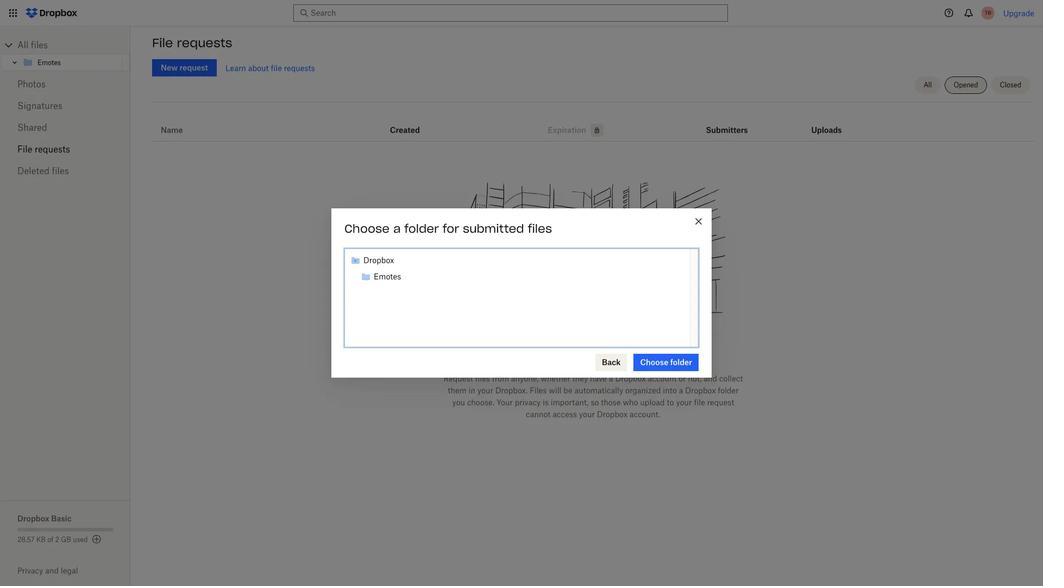Task type: locate. For each thing, give the bounding box(es) containing it.
1 vertical spatial file
[[17, 144, 32, 155]]

anyone,
[[511, 374, 539, 384]]

will
[[549, 386, 562, 396]]

file requests up learn
[[152, 35, 232, 51]]

from for someone?
[[596, 347, 626, 362]]

whether
[[541, 374, 571, 384]]

requests
[[177, 35, 232, 51], [284, 63, 315, 73], [35, 144, 70, 155]]

0 vertical spatial and
[[704, 374, 717, 384]]

1 horizontal spatial requests
[[177, 35, 232, 51]]

1 vertical spatial your
[[676, 398, 692, 408]]

0 vertical spatial choose
[[345, 222, 390, 236]]

0 horizontal spatial requests
[[35, 144, 70, 155]]

photos link
[[17, 73, 113, 95]]

so
[[591, 398, 599, 408]]

dropbox
[[364, 256, 394, 265], [615, 374, 646, 384], [685, 386, 716, 396], [597, 410, 628, 420], [17, 515, 49, 524]]

files right submitted
[[528, 222, 552, 236]]

0 horizontal spatial from
[[492, 374, 509, 384]]

they
[[573, 374, 588, 384]]

0 vertical spatial emotes
[[37, 58, 61, 67]]

emotes
[[37, 58, 61, 67], [374, 272, 401, 282]]

1 horizontal spatial all
[[924, 81, 932, 89]]

choose
[[345, 222, 390, 236], [640, 358, 669, 367]]

column header
[[706, 111, 750, 137], [812, 111, 855, 137]]

choose for choose folder
[[640, 358, 669, 367]]

file requests up deleted files
[[17, 144, 70, 155]]

requests up deleted files
[[35, 144, 70, 155]]

files inside tree
[[31, 40, 48, 51]]

0 horizontal spatial folder
[[404, 222, 439, 236]]

files down file requests "link" at top
[[52, 166, 69, 177]]

request files from anyone, whether they have a dropbox account or not, and collect them in your dropbox. files will be automatically organized into a dropbox folder you choose. your privacy is important, so those who upload to your file request cannot access your dropbox account.
[[444, 374, 743, 420]]

privacy
[[17, 567, 43, 576]]

files
[[31, 40, 48, 51], [52, 166, 69, 177], [528, 222, 552, 236], [475, 374, 490, 384]]

signatures
[[17, 101, 62, 111]]

2 horizontal spatial requests
[[284, 63, 315, 73]]

submitted
[[463, 222, 524, 236]]

your
[[478, 386, 493, 396], [676, 398, 692, 408], [579, 410, 595, 420]]

upgrade link
[[1004, 8, 1035, 18]]

privacy and legal link
[[17, 567, 130, 576]]

1 horizontal spatial choose
[[640, 358, 669, 367]]

0 horizontal spatial file
[[17, 144, 32, 155]]

row
[[152, 107, 1035, 142]]

group
[[351, 253, 685, 285]]

1 vertical spatial from
[[492, 374, 509, 384]]

emotes inside choose a folder for submitted files "dialog"
[[374, 272, 401, 282]]

file requests
[[152, 35, 232, 51], [17, 144, 70, 155]]

important,
[[551, 398, 589, 408]]

1 vertical spatial all
[[924, 81, 932, 89]]

1 vertical spatial file requests
[[17, 144, 70, 155]]

file
[[152, 35, 173, 51], [17, 144, 32, 155]]

0 horizontal spatial column header
[[706, 111, 750, 137]]

and
[[704, 374, 717, 384], [45, 567, 59, 576]]

into
[[663, 386, 677, 396]]

deleted files link
[[17, 160, 113, 182]]

gb
[[61, 536, 71, 545]]

dropbox inside choose a folder for submitted files "dialog"
[[364, 256, 394, 265]]

from up the have
[[596, 347, 626, 362]]

0 vertical spatial a
[[393, 222, 401, 236]]

and left legal
[[45, 567, 59, 576]]

emotes inside all files tree
[[37, 58, 61, 67]]

choose folder
[[640, 358, 692, 367]]

privacy and legal
[[17, 567, 78, 576]]

0 horizontal spatial all
[[17, 40, 28, 51]]

all inside tree
[[17, 40, 28, 51]]

deleted
[[17, 166, 49, 177]]

for
[[443, 222, 459, 236]]

requests up learn
[[177, 35, 232, 51]]

folder
[[404, 222, 439, 236], [670, 358, 692, 367], [718, 386, 739, 396]]

0 vertical spatial from
[[596, 347, 626, 362]]

requests right about
[[284, 63, 315, 73]]

your right the to
[[676, 398, 692, 408]]

1 vertical spatial folder
[[670, 358, 692, 367]]

0 vertical spatial file
[[271, 63, 282, 73]]

your down so
[[579, 410, 595, 420]]

back
[[602, 358, 621, 367]]

from up dropbox.
[[492, 374, 509, 384]]

1 horizontal spatial from
[[596, 347, 626, 362]]

folder down collect
[[718, 386, 739, 396]]

privacy
[[515, 398, 541, 408]]

global header element
[[0, 0, 1043, 27]]

created button
[[390, 124, 420, 137]]

0 horizontal spatial your
[[478, 386, 493, 396]]

0 vertical spatial requests
[[177, 35, 232, 51]]

dropbox basic
[[17, 515, 72, 524]]

28.57 kb of 2 gb used
[[17, 536, 88, 545]]

a right the have
[[609, 374, 613, 384]]

2 horizontal spatial a
[[679, 386, 683, 396]]

files up in
[[475, 374, 490, 384]]

files for deleted
[[52, 166, 69, 177]]

28.57
[[17, 536, 35, 545]]

a
[[393, 222, 401, 236], [609, 374, 613, 384], [679, 386, 683, 396]]

all left opened
[[924, 81, 932, 89]]

folder up or
[[670, 358, 692, 367]]

files for all
[[31, 40, 48, 51]]

all inside "button"
[[924, 81, 932, 89]]

0 vertical spatial file requests
[[152, 35, 232, 51]]

0 vertical spatial file
[[152, 35, 173, 51]]

1 horizontal spatial column header
[[812, 111, 855, 137]]

0 horizontal spatial emotes
[[37, 58, 61, 67]]

files for request
[[475, 374, 490, 384]]

all up photos
[[17, 40, 28, 51]]

from inside request files from anyone, whether they have a dropbox account or not, and collect them in your dropbox. files will be automatically organized into a dropbox folder you choose. your privacy is important, so those who upload to your file request cannot access your dropbox account.
[[492, 374, 509, 384]]

upload
[[640, 398, 665, 408]]

file right about
[[271, 63, 282, 73]]

2 vertical spatial requests
[[35, 144, 70, 155]]

files inside request files from anyone, whether they have a dropbox account or not, and collect them in your dropbox. files will be automatically organized into a dropbox folder you choose. your privacy is important, so those who upload to your file request cannot access your dropbox account.
[[475, 374, 490, 384]]

2
[[55, 536, 59, 545]]

file
[[271, 63, 282, 73], [694, 398, 705, 408]]

dropbox logo - go to the homepage image
[[22, 4, 81, 22]]

1 horizontal spatial emotes
[[374, 272, 401, 282]]

1 vertical spatial emotes
[[374, 272, 401, 282]]

1 horizontal spatial file requests
[[152, 35, 232, 51]]

folder left for on the top
[[404, 222, 439, 236]]

opened button
[[945, 77, 987, 94]]

choose inside choose folder button
[[640, 358, 669, 367]]

1 vertical spatial a
[[609, 374, 613, 384]]

0 horizontal spatial a
[[393, 222, 401, 236]]

2 vertical spatial your
[[579, 410, 595, 420]]

file left request
[[694, 398, 705, 408]]

a left for on the top
[[393, 222, 401, 236]]

0 horizontal spatial choose
[[345, 222, 390, 236]]

0 vertical spatial your
[[478, 386, 493, 396]]

folder inside request files from anyone, whether they have a dropbox account or not, and collect them in your dropbox. files will be automatically organized into a dropbox folder you choose. your privacy is important, so those who upload to your file request cannot access your dropbox account.
[[718, 386, 739, 396]]

0 horizontal spatial and
[[45, 567, 59, 576]]

1 horizontal spatial file
[[694, 398, 705, 408]]

all
[[17, 40, 28, 51], [924, 81, 932, 89]]

group containing dropbox
[[351, 253, 685, 285]]

0 horizontal spatial file requests
[[17, 144, 70, 155]]

all files link
[[17, 36, 130, 54]]

1 vertical spatial file
[[694, 398, 705, 408]]

all for all files
[[17, 40, 28, 51]]

1 vertical spatial choose
[[640, 358, 669, 367]]

automatically
[[575, 386, 623, 396]]

them
[[448, 386, 467, 396]]

1 horizontal spatial folder
[[670, 358, 692, 367]]

in
[[469, 386, 475, 396]]

your up choose. at the bottom of page
[[478, 386, 493, 396]]

get more space image
[[90, 534, 103, 547]]

files down the dropbox logo - go to the homepage
[[31, 40, 48, 51]]

from
[[596, 347, 626, 362], [492, 374, 509, 384]]

2 vertical spatial folder
[[718, 386, 739, 396]]

someone?
[[630, 347, 697, 362]]

cannot
[[526, 410, 551, 420]]

account
[[648, 374, 677, 384]]

legal
[[61, 567, 78, 576]]

and right not,
[[704, 374, 717, 384]]

organized
[[625, 386, 661, 396]]

2 column header from the left
[[812, 111, 855, 137]]

1 horizontal spatial and
[[704, 374, 717, 384]]

or
[[679, 374, 686, 384]]

a right into
[[679, 386, 683, 396]]

1 horizontal spatial a
[[609, 374, 613, 384]]

2 horizontal spatial folder
[[718, 386, 739, 396]]

0 vertical spatial all
[[17, 40, 28, 51]]

you
[[452, 398, 465, 408]]



Task type: describe. For each thing, give the bounding box(es) containing it.
shared link
[[17, 117, 113, 139]]

signatures link
[[17, 95, 113, 117]]

file requests inside "link"
[[17, 144, 70, 155]]

emotes link
[[22, 56, 120, 69]]

request
[[444, 374, 473, 384]]

photos
[[17, 79, 46, 90]]

requests inside "link"
[[35, 144, 70, 155]]

closed button
[[992, 77, 1030, 94]]

used
[[73, 536, 88, 545]]

all files tree
[[2, 36, 130, 71]]

deleted files
[[17, 166, 69, 177]]

have
[[590, 374, 607, 384]]

account.
[[630, 410, 661, 420]]

need
[[490, 347, 523, 362]]

row containing name
[[152, 107, 1035, 142]]

learn about file requests
[[226, 63, 315, 73]]

access
[[553, 410, 577, 420]]

file inside "link"
[[17, 144, 32, 155]]

collect
[[719, 374, 743, 384]]

choose for choose a folder for submitted files
[[345, 222, 390, 236]]

all files
[[17, 40, 48, 51]]

dropbox.
[[495, 386, 528, 396]]

choose a folder for submitted files dialog
[[332, 209, 712, 378]]

choose.
[[467, 398, 495, 408]]

about
[[248, 63, 269, 73]]

back button
[[596, 354, 627, 372]]

need something from someone?
[[490, 347, 697, 362]]

1 horizontal spatial your
[[579, 410, 595, 420]]

learn
[[226, 63, 246, 73]]

created
[[390, 126, 420, 135]]

1 horizontal spatial file
[[152, 35, 173, 51]]

request
[[707, 398, 735, 408]]

not,
[[688, 374, 702, 384]]

those
[[601, 398, 621, 408]]

name
[[161, 126, 183, 135]]

be
[[564, 386, 573, 396]]

all button
[[915, 77, 941, 94]]

file requests link
[[17, 139, 113, 160]]

learn about file requests link
[[226, 63, 315, 73]]

pro trial element
[[586, 124, 604, 137]]

group inside choose a folder for submitted files "dialog"
[[351, 253, 685, 285]]

your
[[497, 398, 513, 408]]

files
[[530, 386, 547, 396]]

choose a folder for submitted files
[[345, 222, 552, 236]]

2 horizontal spatial your
[[676, 398, 692, 408]]

files inside "dialog"
[[528, 222, 552, 236]]

to
[[667, 398, 674, 408]]

1 vertical spatial requests
[[284, 63, 315, 73]]

who
[[623, 398, 638, 408]]

folder inside choose folder button
[[670, 358, 692, 367]]

something
[[527, 347, 593, 362]]

basic
[[51, 515, 72, 524]]

upgrade
[[1004, 8, 1035, 18]]

a inside "dialog"
[[393, 222, 401, 236]]

file inside request files from anyone, whether they have a dropbox account or not, and collect them in your dropbox. files will be automatically organized into a dropbox folder you choose. your privacy is important, so those who upload to your file request cannot access your dropbox account.
[[694, 398, 705, 408]]

shared
[[17, 122, 47, 133]]

is
[[543, 398, 549, 408]]

2 vertical spatial a
[[679, 386, 683, 396]]

1 vertical spatial and
[[45, 567, 59, 576]]

0 vertical spatial folder
[[404, 222, 439, 236]]

opened
[[954, 81, 979, 89]]

from for anyone,
[[492, 374, 509, 384]]

closed
[[1000, 81, 1022, 89]]

choose folder button
[[634, 354, 699, 372]]

and inside request files from anyone, whether they have a dropbox account or not, and collect them in your dropbox. files will be automatically organized into a dropbox folder you choose. your privacy is important, so those who upload to your file request cannot access your dropbox account.
[[704, 374, 717, 384]]

1 column header from the left
[[706, 111, 750, 137]]

0 horizontal spatial file
[[271, 63, 282, 73]]

kb
[[36, 536, 46, 545]]

all for all
[[924, 81, 932, 89]]

of
[[47, 536, 53, 545]]



Task type: vqa. For each thing, say whether or not it's contained in the screenshot.
in
yes



